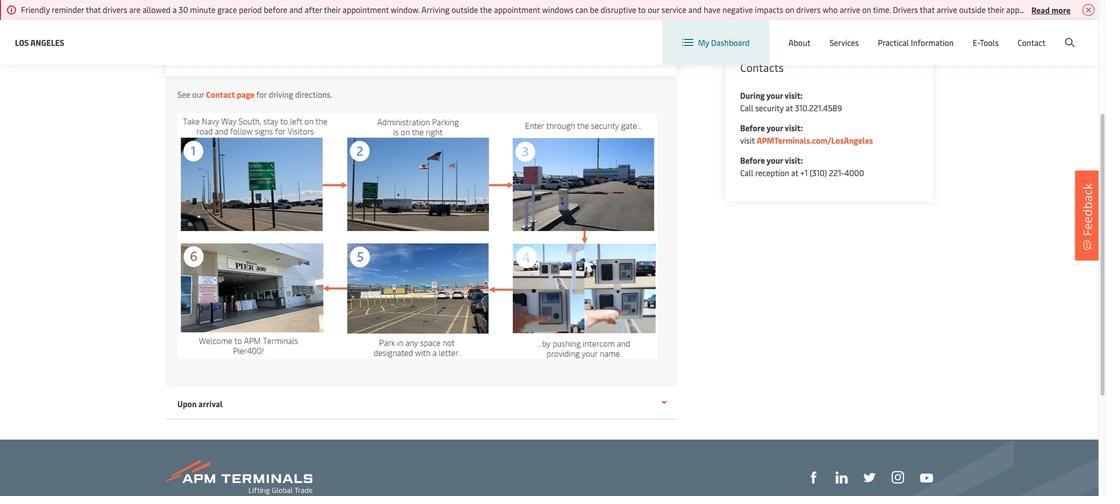 Task type: describe. For each thing, give the bounding box(es) containing it.
service
[[662, 4, 687, 15]]

1 vertical spatial terminal.
[[333, 12, 366, 23]]

see our contact page for driving directions.
[[177, 89, 332, 100]]

los angeles
[[15, 37, 64, 48]]

about
[[789, 37, 811, 48]]

switch
[[817, 29, 841, 40]]

upon arrival
[[177, 399, 223, 410]]

los
[[15, 37, 29, 48]]

1 with from the left
[[263, 0, 279, 10]]

negative
[[723, 4, 753, 15]]

during
[[740, 90, 765, 101]]

during your visit: call security at 310.221.4589
[[740, 90, 842, 113]]

linkedin__x28_alt_x29__3_ link
[[836, 471, 848, 484]]

your for apmterminals.com/losangeles
[[767, 122, 783, 133]]

apmterminals.com/losangeles
[[757, 135, 873, 146]]

visitor onboarding (pdf) link
[[740, 0, 918, 12]]

1 horizontal spatial shall
[[404, 0, 421, 10]]

account
[[1050, 29, 1080, 40]]

los angeles link
[[15, 36, 64, 49]]

friendly reminder that drivers are allowed a 30 minute grace period before and after their appointment window. arriving outside the appointment windows can be disruptive to our service and have negative impacts on drivers who arrive on time. drivers that arrive outside their appointment window will be
[[21, 4, 1106, 15]]

2 that from the left
[[920, 4, 935, 15]]

see
[[177, 89, 190, 100]]

visit inside the only persons with a business reason to visit pier 400 shall be permitted on terminal. persons with no business reason shall not be permitted on terminal.
[[355, 0, 369, 10]]

youtube image
[[920, 474, 933, 483]]

221-
[[829, 167, 845, 178]]

visit: for before your visit:
[[785, 155, 803, 166]]

practical information
[[878, 37, 954, 48]]

practical
[[878, 37, 909, 48]]

global
[[906, 29, 929, 40]]

pier 400 directions image
[[177, 113, 657, 359]]

minute
[[190, 4, 216, 15]]

only
[[215, 0, 231, 10]]

linkedin image
[[836, 472, 848, 484]]

directions button
[[165, 44, 677, 76]]

read more button
[[1032, 3, 1071, 16]]

on right impacts
[[785, 4, 794, 15]]

e-tools
[[973, 37, 999, 48]]

on left time.
[[862, 4, 871, 15]]

reminder
[[52, 4, 84, 15]]

will
[[1084, 4, 1097, 15]]

visitor
[[757, 0, 782, 11]]

2 arrive from the left
[[937, 4, 957, 15]]

+1
[[800, 167, 808, 178]]

0 horizontal spatial permitted
[[285, 12, 321, 23]]

who
[[823, 4, 838, 15]]

2 drivers from the left
[[796, 4, 821, 15]]

1 appointment from the left
[[343, 4, 389, 15]]

on right arriving
[[471, 0, 480, 10]]

2 with from the left
[[547, 0, 562, 10]]

login
[[999, 29, 1018, 40]]

1 vertical spatial shall
[[241, 12, 258, 23]]

feedback button
[[1075, 171, 1100, 261]]

1 their from the left
[[324, 4, 341, 15]]

400
[[387, 0, 402, 10]]

visitor onboarding (pdf)
[[757, 0, 846, 11]]

be right not
[[274, 12, 283, 23]]

(pdf)
[[828, 0, 846, 11]]

1 that from the left
[[86, 4, 101, 15]]

30
[[179, 4, 188, 15]]

login / create account
[[999, 29, 1080, 40]]

our inside directions element
[[192, 89, 204, 100]]

e-tools button
[[973, 20, 999, 65]]

window
[[1055, 4, 1082, 15]]

your for reception
[[767, 155, 783, 166]]

more
[[1052, 4, 1071, 15]]

1 drivers from the left
[[103, 4, 127, 15]]

before for call
[[740, 155, 765, 166]]

1 horizontal spatial reason
[[319, 0, 344, 10]]

fill 44 link
[[864, 471, 876, 484]]

2 outside from the left
[[959, 4, 986, 15]]

e-
[[973, 37, 980, 48]]

visit inside before your visit: visit apmterminals.com/losangeles
[[740, 135, 755, 146]]

not
[[260, 12, 272, 23]]

apmterminals.com/losangeles link
[[757, 135, 873, 146]]

2 their from the left
[[988, 4, 1004, 15]]

allowed
[[143, 4, 171, 15]]

my dashboard button
[[682, 20, 750, 65]]

my
[[698, 37, 709, 48]]

time.
[[873, 4, 891, 15]]

reception
[[755, 167, 789, 178]]

before
[[264, 4, 287, 15]]

about button
[[789, 20, 811, 65]]

2 and from the left
[[689, 4, 702, 15]]

onboarding
[[783, 0, 826, 11]]

my dashboard
[[698, 37, 750, 48]]

directions.
[[295, 89, 332, 100]]

twitter image
[[864, 472, 876, 484]]

services button
[[830, 20, 859, 65]]

before your visit: call reception at +1 (310) 221-4000
[[740, 155, 864, 178]]

(310)
[[810, 167, 827, 178]]

you tube link
[[920, 472, 933, 484]]

arrival
[[198, 399, 223, 410]]

1 outside from the left
[[452, 4, 478, 15]]



Task type: vqa. For each thing, say whether or not it's contained in the screenshot.
the Contact page link
yes



Task type: locate. For each thing, give the bounding box(es) containing it.
angeles
[[30, 37, 64, 48]]

your up reception in the right top of the page
[[767, 155, 783, 166]]

visit down during
[[740, 135, 755, 146]]

that right drivers
[[920, 4, 935, 15]]

visit: up apmterminals.com/losangeles
[[785, 122, 803, 133]]

and left have
[[689, 4, 702, 15]]

1 horizontal spatial contact
[[1018, 37, 1046, 48]]

3 appointment from the left
[[1006, 4, 1053, 15]]

1 business from the left
[[287, 0, 318, 10]]

0 horizontal spatial drivers
[[103, 4, 127, 15]]

after
[[305, 4, 322, 15]]

1 horizontal spatial terminal.
[[482, 0, 514, 10]]

with up not
[[263, 0, 279, 10]]

be right window.
[[423, 0, 431, 10]]

0 horizontal spatial terminal.
[[333, 12, 366, 23]]

arrive right who
[[840, 4, 860, 15]]

1 horizontal spatial visit
[[740, 135, 755, 146]]

0 horizontal spatial a
[[173, 4, 177, 15]]

visit: for during your visit:
[[785, 90, 803, 101]]

2 before from the top
[[740, 155, 765, 166]]

our
[[648, 4, 660, 15], [192, 89, 204, 100]]

0 vertical spatial our
[[648, 4, 660, 15]]

shall down 'persons'
[[241, 12, 258, 23]]

1 horizontal spatial our
[[648, 4, 660, 15]]

1 before from the top
[[740, 122, 765, 133]]

on
[[471, 0, 480, 10], [785, 4, 794, 15], [862, 4, 871, 15], [323, 12, 332, 23]]

0 horizontal spatial visit
[[355, 0, 369, 10]]

drivers
[[893, 4, 918, 15]]

before your visit: visit apmterminals.com/losangeles
[[740, 122, 873, 146]]

1 arrive from the left
[[840, 4, 860, 15]]

1 call from the top
[[740, 102, 754, 113]]

before for visit
[[740, 122, 765, 133]]

visit:
[[785, 90, 803, 101], [785, 122, 803, 133], [785, 155, 803, 166]]

shape link
[[808, 471, 820, 484]]

0 vertical spatial contact
[[1018, 37, 1046, 48]]

can
[[576, 4, 588, 15]]

0 vertical spatial call
[[740, 102, 754, 113]]

1 horizontal spatial that
[[920, 4, 935, 15]]

at inside before your visit: call reception at +1 (310) 221-4000
[[791, 167, 799, 178]]

call for before your visit: call reception at +1 (310) 221-4000
[[740, 167, 754, 178]]

1 vertical spatial visit:
[[785, 122, 803, 133]]

with left no
[[547, 0, 562, 10]]

before up reception in the right top of the page
[[740, 155, 765, 166]]

drivers
[[103, 4, 127, 15], [796, 4, 821, 15]]

shall
[[404, 0, 421, 10], [241, 12, 258, 23]]

the
[[480, 4, 492, 15]]

read
[[1032, 4, 1050, 15]]

contact inside directions element
[[206, 89, 235, 100]]

drivers left who
[[796, 4, 821, 15]]

a left 30
[[173, 4, 177, 15]]

drivers left are
[[103, 4, 127, 15]]

1 horizontal spatial drivers
[[796, 4, 821, 15]]

security
[[755, 102, 784, 113]]

0 vertical spatial at
[[786, 102, 793, 113]]

/
[[1020, 29, 1023, 40]]

1 vertical spatial at
[[791, 167, 799, 178]]

1 vertical spatial permitted
[[285, 12, 321, 23]]

0 vertical spatial visit:
[[785, 90, 803, 101]]

before down security
[[740, 122, 765, 133]]

1 horizontal spatial their
[[988, 4, 1004, 15]]

310.221.4589
[[795, 102, 842, 113]]

services
[[830, 37, 859, 48]]

before inside before your visit: visit apmterminals.com/losangeles
[[740, 122, 765, 133]]

terminal. right after
[[333, 12, 366, 23]]

2 business from the left
[[575, 0, 606, 10]]

dashboard
[[711, 37, 750, 48]]

login / create account link
[[981, 20, 1080, 49]]

that right reminder
[[86, 4, 101, 15]]

their
[[324, 4, 341, 15], [988, 4, 1004, 15]]

at right security
[[786, 102, 793, 113]]

your up security
[[767, 90, 783, 101]]

page
[[237, 89, 254, 100]]

0 horizontal spatial business
[[287, 0, 318, 10]]

upon arrival button
[[165, 387, 677, 420]]

0 horizontal spatial contact
[[206, 89, 235, 100]]

be
[[423, 0, 431, 10], [590, 4, 599, 15], [1099, 4, 1106, 15], [274, 12, 283, 23]]

contacts
[[740, 60, 784, 75]]

window.
[[391, 4, 420, 15]]

only persons with a business reason to visit pier 400 shall be permitted on terminal. persons with no business reason shall not be permitted on terminal.
[[215, 0, 606, 23]]

be right can
[[590, 4, 599, 15]]

1 vertical spatial our
[[192, 89, 204, 100]]

0 vertical spatial reason
[[319, 0, 344, 10]]

period
[[239, 4, 262, 15]]

tools
[[980, 37, 999, 48]]

apmt footer logo image
[[165, 460, 312, 495]]

menu
[[931, 29, 952, 40]]

to inside the only persons with a business reason to visit pier 400 shall be permitted on terminal. persons with no business reason shall not be permitted on terminal.
[[345, 0, 353, 10]]

their up 'login'
[[988, 4, 1004, 15]]

reason left pier
[[319, 0, 344, 10]]

visit: inside before your visit: visit apmterminals.com/losangeles
[[785, 122, 803, 133]]

your inside before your visit: call reception at +1 (310) 221-4000
[[767, 155, 783, 166]]

instagram link
[[892, 471, 904, 485]]

no
[[564, 0, 573, 10]]

global menu
[[906, 29, 952, 40]]

outside up e-
[[959, 4, 986, 15]]

appointment
[[343, 4, 389, 15], [494, 4, 540, 15], [1006, 4, 1053, 15]]

permitted left the
[[433, 0, 469, 10]]

0 vertical spatial visit
[[355, 0, 369, 10]]

1 horizontal spatial appointment
[[494, 4, 540, 15]]

have
[[704, 4, 721, 15]]

at inside the during your visit: call security at 310.221.4589
[[786, 102, 793, 113]]

call inside before your visit: call reception at +1 (310) 221-4000
[[740, 167, 754, 178]]

visit left pier
[[355, 0, 369, 10]]

pier
[[371, 0, 385, 10]]

our left service
[[648, 4, 660, 15]]

0 horizontal spatial to
[[345, 0, 353, 10]]

1 and from the left
[[289, 4, 303, 15]]

4000
[[845, 167, 864, 178]]

1 vertical spatial contact
[[206, 89, 235, 100]]

1 your from the top
[[767, 90, 783, 101]]

a inside the only persons with a business reason to visit pier 400 shall be permitted on terminal. persons with no business reason shall not be permitted on terminal.
[[281, 0, 285, 10]]

location
[[843, 29, 874, 40]]

0 vertical spatial shall
[[404, 0, 421, 10]]

disruptive
[[601, 4, 636, 15]]

upon
[[177, 399, 197, 410]]

0 vertical spatial before
[[740, 122, 765, 133]]

switch location button
[[801, 29, 874, 40]]

for
[[256, 89, 267, 100]]

friendly
[[21, 4, 50, 15]]

permitted right not
[[285, 12, 321, 23]]

1 horizontal spatial permitted
[[433, 0, 469, 10]]

0 horizontal spatial reason
[[215, 12, 239, 23]]

a left after
[[281, 0, 285, 10]]

0 vertical spatial terminal.
[[482, 0, 514, 10]]

facebook image
[[808, 472, 820, 484]]

2 your from the top
[[767, 122, 783, 133]]

0 horizontal spatial outside
[[452, 4, 478, 15]]

reason down only
[[215, 12, 239, 23]]

appointment up login / create account link
[[1006, 4, 1053, 15]]

visit: inside the during your visit: call security at 310.221.4589
[[785, 90, 803, 101]]

2 horizontal spatial appointment
[[1006, 4, 1053, 15]]

at left +1
[[791, 167, 799, 178]]

appointment right the
[[494, 4, 540, 15]]

1 horizontal spatial outside
[[959, 4, 986, 15]]

terminal. left persons
[[482, 0, 514, 10]]

global menu button
[[884, 20, 962, 50]]

your inside before your visit: visit apmterminals.com/losangeles
[[767, 122, 783, 133]]

1 horizontal spatial to
[[638, 4, 646, 15]]

2 vertical spatial visit:
[[785, 155, 803, 166]]

arrive up menu
[[937, 4, 957, 15]]

driving
[[269, 89, 293, 100]]

0 vertical spatial your
[[767, 90, 783, 101]]

before
[[740, 122, 765, 133], [740, 155, 765, 166]]

0 horizontal spatial and
[[289, 4, 303, 15]]

close alert image
[[1083, 4, 1095, 16]]

instagram image
[[892, 472, 904, 485]]

1 vertical spatial your
[[767, 122, 783, 133]]

call
[[740, 102, 754, 113], [740, 167, 754, 178]]

switch location
[[817, 29, 874, 40]]

impacts
[[755, 4, 783, 15]]

0 horizontal spatial their
[[324, 4, 341, 15]]

call down during
[[740, 102, 754, 113]]

and
[[289, 4, 303, 15], [689, 4, 702, 15]]

our right see
[[192, 89, 204, 100]]

1 horizontal spatial with
[[547, 0, 562, 10]]

1 vertical spatial call
[[740, 167, 754, 178]]

feedback
[[1079, 183, 1096, 236]]

practical information button
[[878, 20, 954, 65]]

outside
[[452, 4, 478, 15], [959, 4, 986, 15]]

visit: up 310.221.4589
[[785, 90, 803, 101]]

0 horizontal spatial arrive
[[840, 4, 860, 15]]

1 horizontal spatial a
[[281, 0, 285, 10]]

are
[[129, 4, 141, 15]]

call for during your visit: call security at 310.221.4589
[[740, 102, 754, 113]]

that
[[86, 4, 101, 15], [920, 4, 935, 15]]

terminal.
[[482, 0, 514, 10], [333, 12, 366, 23]]

business
[[287, 0, 318, 10], [575, 0, 606, 10]]

contact page link
[[206, 89, 254, 100]]

outside left the
[[452, 4, 478, 15]]

0 horizontal spatial appointment
[[343, 4, 389, 15]]

2 appointment from the left
[[494, 4, 540, 15]]

information
[[911, 37, 954, 48]]

shall right 400
[[404, 0, 421, 10]]

3 your from the top
[[767, 155, 783, 166]]

visit: up +1
[[785, 155, 803, 166]]

0 vertical spatial permitted
[[433, 0, 469, 10]]

to left pier
[[345, 0, 353, 10]]

arrive
[[840, 4, 860, 15], [937, 4, 957, 15]]

call inside the during your visit: call security at 310.221.4589
[[740, 102, 754, 113]]

1 vertical spatial visit
[[740, 135, 755, 146]]

grace
[[217, 4, 237, 15]]

at for reception
[[791, 167, 799, 178]]

2 vertical spatial your
[[767, 155, 783, 166]]

arriving
[[422, 4, 450, 15]]

2 call from the top
[[740, 167, 754, 178]]

create
[[1025, 29, 1049, 40]]

1 horizontal spatial arrive
[[937, 4, 957, 15]]

be right the will
[[1099, 4, 1106, 15]]

directions element
[[165, 76, 677, 387]]

1 horizontal spatial business
[[575, 0, 606, 10]]

to right the disruptive
[[638, 4, 646, 15]]

persons
[[516, 0, 545, 10]]

on right after
[[323, 12, 332, 23]]

your inside the during your visit: call security at 310.221.4589
[[767, 90, 783, 101]]

their right after
[[324, 4, 341, 15]]

and left after
[[289, 4, 303, 15]]

0 horizontal spatial with
[[263, 0, 279, 10]]

0 horizontal spatial our
[[192, 89, 204, 100]]

appointment left window.
[[343, 4, 389, 15]]

0 horizontal spatial shall
[[241, 12, 258, 23]]

read more
[[1032, 4, 1071, 15]]

before inside before your visit: call reception at +1 (310) 221-4000
[[740, 155, 765, 166]]

0 horizontal spatial that
[[86, 4, 101, 15]]

your for security
[[767, 90, 783, 101]]

1 horizontal spatial and
[[689, 4, 702, 15]]

call left reception in the right top of the page
[[740, 167, 754, 178]]

at for security
[[786, 102, 793, 113]]

1 vertical spatial before
[[740, 155, 765, 166]]

1 vertical spatial reason
[[215, 12, 239, 23]]

contact button
[[1018, 20, 1046, 65]]

your down security
[[767, 122, 783, 133]]

visit: inside before your visit: call reception at +1 (310) 221-4000
[[785, 155, 803, 166]]



